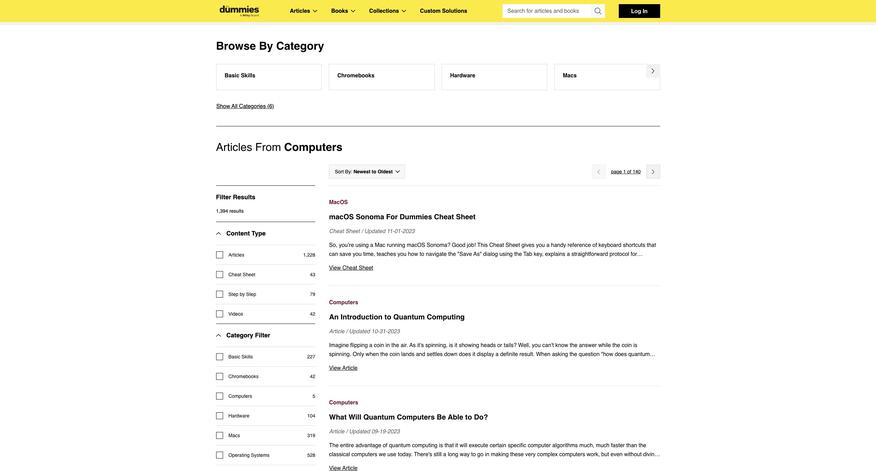 Task type: locate. For each thing, give the bounding box(es) containing it.
browse by category
[[216, 39, 324, 52]]

the down navigate
[[430, 260, 438, 266]]

sheet up step by step
[[243, 272, 255, 277]]

step left by on the bottom of the page
[[228, 291, 238, 297]]

logo image
[[216, 5, 262, 17]]

updated up mac
[[364, 228, 385, 234]]

moves
[[528, 260, 545, 266]]

an
[[329, 313, 339, 321]]

a up "at"
[[567, 251, 570, 257]]

the left tab
[[514, 251, 522, 257]]

log in
[[631, 8, 648, 14]]

computers link up what will quantum computers be able to do? link
[[329, 398, 660, 407]]

0 vertical spatial view
[[329, 265, 341, 271]]

0 horizontal spatial how
[[375, 260, 385, 266]]

2023
[[402, 228, 415, 234], [387, 328, 400, 335], [387, 429, 400, 435]]

view
[[329, 265, 341, 271], [329, 365, 341, 371]]

19-
[[379, 429, 387, 435]]

0 horizontal spatial step
[[228, 291, 238, 297]]

1 vertical spatial /
[[346, 328, 348, 335]]

1 computers link from the top
[[329, 298, 660, 307]]

2 vertical spatial articles
[[228, 252, 244, 258]]

computers link
[[329, 298, 660, 307], [329, 398, 660, 407]]

2023 for computers
[[387, 429, 400, 435]]

step
[[228, 291, 238, 297], [246, 291, 256, 297]]

the up the music
[[448, 251, 456, 257]]

you up tells
[[353, 251, 362, 257]]

a left mac
[[370, 242, 373, 248]]

computing
[[427, 313, 465, 321]]

2 horizontal spatial a
[[567, 251, 570, 257]]

collections
[[369, 8, 399, 14]]

article / updated 10-31-2023
[[329, 328, 400, 335]]

tab
[[523, 251, 532, 257]]

a left handy
[[546, 242, 550, 248]]

1 horizontal spatial the
[[448, 251, 456, 257]]

articles left "from" at the top of page
[[216, 141, 252, 153]]

1 vertical spatial how
[[375, 260, 385, 266]]

0 horizontal spatial using
[[356, 242, 369, 248]]

0 horizontal spatial macos
[[329, 213, 354, 221]]

basic skills down "browse"
[[225, 73, 255, 79]]

0 horizontal spatial filter
[[216, 193, 231, 201]]

content type
[[226, 230, 266, 237]]

2023 down an introduction to quantum computing
[[387, 328, 400, 335]]

show
[[216, 103, 230, 109]]

how up cds
[[408, 251, 418, 257]]

how
[[408, 251, 418, 257], [375, 260, 385, 266]]

1 vertical spatial computers link
[[329, 398, 660, 407]]

how down teaches on the left of the page
[[375, 260, 385, 266]]

(6)
[[267, 103, 274, 109]]

0 vertical spatial hardware
[[450, 73, 475, 79]]

articles up the "cheat sheet"
[[228, 252, 244, 258]]

1 step from the left
[[228, 291, 238, 297]]

2023 down macos sonoma for dummies cheat sheet
[[402, 228, 415, 234]]

basic skills down category filter dropdown button
[[228, 354, 253, 360]]

articles left open article categories image
[[290, 8, 310, 14]]

macos
[[329, 213, 354, 221], [407, 242, 425, 248]]

solutions
[[442, 8, 467, 14]]

basic down "browse"
[[225, 73, 239, 79]]

tells
[[353, 260, 363, 266]]

custom
[[420, 8, 441, 14]]

article
[[329, 328, 344, 335], [342, 365, 358, 371], [329, 429, 344, 435]]

2 vertical spatial updated
[[349, 429, 370, 435]]

1 horizontal spatial category
[[276, 39, 324, 52]]

1 view from the top
[[329, 265, 341, 271]]

step right by on the bottom of the page
[[246, 291, 256, 297]]

sheet down time,
[[359, 265, 373, 271]]

skills up show all categories (6)
[[241, 73, 255, 79]]

2023 right '09-'
[[387, 429, 400, 435]]

log in link
[[619, 4, 660, 18]]

custom solutions link
[[420, 7, 467, 16]]

2 vertical spatial article
[[329, 429, 344, 435]]

0 vertical spatial basic skills
[[225, 73, 255, 79]]

79
[[310, 291, 315, 297]]

computers link up an introduction to quantum computing link
[[329, 298, 660, 307]]

1 horizontal spatial step
[[246, 291, 256, 297]]

2 42 from the top
[[310, 374, 315, 379]]

10-
[[371, 328, 379, 335]]

results
[[229, 208, 244, 214]]

1 vertical spatial basic
[[228, 354, 240, 360]]

macs link
[[554, 64, 660, 90], [554, 64, 660, 90]]

1 horizontal spatial chromebooks
[[337, 73, 375, 79]]

of inside button
[[627, 169, 631, 174]]

key,
[[534, 251, 544, 257]]

1 vertical spatial macs
[[228, 433, 240, 438]]

/ for will
[[346, 429, 348, 435]]

1 vertical spatial of
[[593, 242, 597, 248]]

1 horizontal spatial macs
[[563, 73, 577, 79]]

1 vertical spatial skills
[[242, 354, 253, 360]]

macos up cds
[[407, 242, 425, 248]]

1 vertical spatial articles
[[216, 141, 252, 153]]

1,228
[[303, 252, 315, 258]]

hardware
[[450, 73, 475, 79], [228, 413, 249, 419]]

1 vertical spatial view
[[329, 365, 341, 371]]

to up from
[[420, 251, 424, 257]]

0 vertical spatial filter
[[216, 193, 231, 201]]

teaches
[[377, 251, 396, 257]]

article / updated 09-19-2023
[[329, 429, 400, 435]]

0 vertical spatial articles
[[290, 8, 310, 14]]

1 vertical spatial chromebooks
[[228, 374, 259, 379]]

using up time,
[[356, 242, 369, 248]]

to
[[372, 169, 376, 174], [420, 251, 424, 257], [386, 260, 391, 266], [546, 260, 551, 266], [385, 313, 391, 321], [465, 413, 472, 421]]

basic skills
[[225, 73, 255, 79], [228, 354, 253, 360]]

0 vertical spatial category
[[276, 39, 324, 52]]

category filter
[[226, 332, 270, 339]]

1 vertical spatial using
[[500, 251, 513, 257]]

view cheat sheet link
[[329, 263, 660, 272]]

/
[[361, 228, 363, 234], [346, 328, 348, 335], [346, 429, 348, 435]]

hardware link
[[442, 64, 547, 90], [442, 64, 547, 90]]

books
[[331, 8, 348, 14]]

of right 1
[[627, 169, 631, 174]]

/ down the what
[[346, 429, 348, 435]]

1 vertical spatial 2023
[[387, 328, 400, 335]]

42 down 79
[[310, 311, 315, 317]]

sheet left gives
[[506, 242, 520, 248]]

/ down the sonoma
[[361, 228, 363, 234]]

cheat up dialog
[[489, 242, 504, 248]]

1 horizontal spatial a
[[546, 242, 550, 248]]

1 horizontal spatial macos
[[407, 242, 425, 248]]

by:
[[345, 169, 352, 174]]

article for an
[[329, 328, 344, 335]]

basic skills link
[[216, 64, 322, 90], [216, 64, 322, 90]]

skills down category filter
[[242, 354, 253, 360]]

good
[[452, 242, 465, 248]]

0 vertical spatial /
[[361, 228, 363, 234]]

you down time,
[[364, 260, 373, 266]]

a
[[370, 242, 373, 248], [546, 242, 550, 248], [567, 251, 570, 257]]

category down videos
[[226, 332, 253, 339]]

updated
[[364, 228, 385, 234], [349, 328, 370, 335], [349, 429, 370, 435]]

computers link for an introduction to quantum computing
[[329, 298, 660, 307]]

using up the about
[[500, 251, 513, 257]]

computers
[[284, 141, 342, 153], [329, 299, 358, 306], [228, 393, 252, 399], [329, 400, 358, 406], [397, 413, 435, 421]]

from
[[255, 141, 281, 153]]

updated for will
[[349, 429, 370, 435]]

Search for articles and books text field
[[502, 4, 592, 18]]

1 vertical spatial macos
[[407, 242, 425, 248]]

basic down category filter dropdown button
[[228, 354, 240, 360]]

updated down will
[[349, 429, 370, 435]]

page 1 of 140 button
[[611, 167, 641, 176]]

1 vertical spatial article
[[342, 365, 358, 371]]

custom solutions
[[420, 8, 467, 14]]

cheat right dummies
[[434, 213, 454, 221]]

2 vertical spatial 2023
[[387, 429, 400, 435]]

0 horizontal spatial of
[[593, 242, 597, 248]]

1 vertical spatial hardware
[[228, 413, 249, 419]]

2 computers link from the top
[[329, 398, 660, 407]]

1 vertical spatial updated
[[349, 328, 370, 335]]

navigate
[[426, 251, 447, 257]]

category inside dropdown button
[[226, 332, 253, 339]]

0 vertical spatial quantum
[[393, 313, 425, 321]]

cheat sheet / updated 11-01-2023
[[329, 228, 415, 234]]

sheet up 'job!'
[[456, 213, 476, 221]]

backups,
[[329, 260, 351, 266]]

0 vertical spatial article
[[329, 328, 344, 335]]

sonoma?
[[427, 242, 450, 248]]

category
[[276, 39, 324, 52], [226, 332, 253, 339]]

region containing basic skills
[[213, 64, 664, 90]]

dialog
[[483, 251, 498, 257]]

macos down macos on the left of the page
[[329, 213, 354, 221]]

2023 for quantum
[[387, 328, 400, 335]]

1 horizontal spatial hardware
[[450, 73, 475, 79]]

updated down introduction
[[349, 328, 370, 335]]

42 down 227
[[310, 374, 315, 379]]

0 horizontal spatial category
[[226, 332, 253, 339]]

0 vertical spatial macos
[[329, 213, 354, 221]]

straightforward
[[572, 251, 608, 257]]

view article
[[329, 365, 358, 371]]

0 vertical spatial 42
[[310, 311, 315, 317]]

0 horizontal spatial a
[[370, 242, 373, 248]]

1 vertical spatial filter
[[255, 332, 270, 339]]

category right by
[[276, 39, 324, 52]]

0 vertical spatial computers link
[[329, 298, 660, 307]]

2 step from the left
[[246, 291, 256, 297]]

gives
[[522, 242, 534, 248]]

0 vertical spatial of
[[627, 169, 631, 174]]

2 horizontal spatial the
[[514, 251, 522, 257]]

you
[[536, 242, 545, 248], [353, 251, 362, 257], [398, 251, 407, 257], [364, 260, 373, 266], [494, 260, 503, 266]]

results
[[233, 193, 255, 201]]

1 vertical spatial 42
[[310, 374, 315, 379]]

of up "straightforward"
[[593, 242, 597, 248]]

1 vertical spatial category
[[226, 332, 253, 339]]

2 vertical spatial /
[[346, 429, 348, 435]]

dummies
[[400, 213, 432, 221]]

0 vertical spatial using
[[356, 242, 369, 248]]

group
[[502, 4, 605, 18]]

region
[[213, 64, 664, 90]]

sheet
[[456, 213, 476, 221], [345, 228, 360, 234], [506, 242, 520, 248], [359, 265, 373, 271], [243, 272, 255, 277]]

mac
[[375, 242, 385, 248]]

introduction
[[341, 313, 383, 321]]

cheat sheet
[[228, 272, 255, 277]]

1 horizontal spatial using
[[500, 251, 513, 257]]

2 view from the top
[[329, 365, 341, 371]]

cheat up so,
[[329, 228, 344, 234]]

the
[[448, 251, 456, 257], [514, 251, 522, 257], [430, 260, 438, 266]]

as"
[[473, 251, 482, 257]]

1 horizontal spatial filter
[[255, 332, 270, 339]]

1 horizontal spatial of
[[627, 169, 631, 174]]

cookie consent banner dialog
[[0, 446, 876, 471]]

1 42 from the top
[[310, 311, 315, 317]]

/ for introduction
[[346, 328, 348, 335]]

0 vertical spatial how
[[408, 251, 418, 257]]

/ down introduction
[[346, 328, 348, 335]]

macos sonoma for dummies cheat sheet
[[329, 213, 476, 221]]

content
[[226, 230, 250, 237]]



Task type: describe. For each thing, give the bounding box(es) containing it.
avoid
[[552, 260, 566, 266]]

227
[[307, 354, 315, 360]]

articles for 1,228
[[228, 252, 244, 258]]

open book categories image
[[351, 10, 355, 12]]

music
[[439, 260, 453, 266]]

09-
[[371, 429, 379, 435]]

handy
[[551, 242, 566, 248]]

open article categories image
[[313, 10, 317, 12]]

view article link
[[329, 364, 660, 373]]

by
[[259, 39, 273, 52]]

cheat up step by step
[[228, 272, 241, 277]]

log
[[631, 8, 641, 14]]

so,
[[329, 242, 337, 248]]

you up burn
[[398, 251, 407, 257]]

0 horizontal spatial the
[[430, 260, 438, 266]]

sort by: newest to oldest
[[335, 169, 393, 174]]

1,394
[[216, 208, 228, 214]]

macos inside so, you're using a mac running macos sonoma? good job! this cheat sheet gives you a handy reference of keyboard shortcuts that can save you time, teaches you how to navigate the "save as" dialog using the tab key, explains a straightforward protocol for backups, tells you how to burn cds from the music app, and warns you about six moves to avoid at all costs. view cheat sheet
[[407, 242, 425, 248]]

cds
[[405, 260, 416, 266]]

what will quantum computers be able to do? link
[[329, 412, 660, 422]]

browse
[[216, 39, 256, 52]]

this
[[477, 242, 488, 248]]

528
[[307, 452, 315, 458]]

1,394 results
[[216, 208, 244, 214]]

104
[[307, 413, 315, 419]]

categories
[[239, 103, 266, 109]]

step by step
[[228, 291, 256, 297]]

category filter button
[[216, 324, 270, 347]]

0 horizontal spatial macs
[[228, 433, 240, 438]]

all
[[573, 260, 579, 266]]

of inside so, you're using a mac running macos sonoma? good job! this cheat sheet gives you a handy reference of keyboard shortcuts that can save you time, teaches you how to navigate the "save as" dialog using the tab key, explains a straightforward protocol for backups, tells you how to burn cds from the music app, and warns you about six moves to avoid at all costs. view cheat sheet
[[593, 242, 597, 248]]

filter inside category filter dropdown button
[[255, 332, 270, 339]]

view inside so, you're using a mac running macos sonoma? good job! this cheat sheet gives you a handy reference of keyboard shortcuts that can save you time, teaches you how to navigate the "save as" dialog using the tab key, explains a straightforward protocol for backups, tells you how to burn cds from the music app, and warns you about six moves to avoid at all costs. view cheat sheet
[[329, 265, 341, 271]]

43
[[310, 272, 315, 277]]

six
[[520, 260, 527, 266]]

keyboard
[[599, 242, 621, 248]]

an introduction to quantum computing link
[[329, 312, 660, 322]]

burn
[[392, 260, 403, 266]]

shortcuts
[[623, 242, 645, 248]]

save
[[340, 251, 351, 257]]

show all categories (6) button
[[216, 102, 274, 111]]

01-
[[394, 228, 402, 234]]

1 vertical spatial quantum
[[363, 413, 395, 421]]

show all categories (6)
[[216, 103, 274, 109]]

page
[[611, 169, 622, 174]]

be
[[437, 413, 446, 421]]

filter results
[[216, 193, 255, 201]]

oldest
[[378, 169, 393, 174]]

computers link for what will quantum computers be able to do?
[[329, 398, 660, 407]]

for
[[631, 251, 637, 257]]

42 for videos
[[310, 311, 315, 317]]

open collections list image
[[402, 10, 406, 12]]

to left do? on the right of page
[[465, 413, 472, 421]]

sheet up you're
[[345, 228, 360, 234]]

for
[[386, 213, 398, 221]]

explains
[[545, 251, 565, 257]]

sheet inside "link"
[[456, 213, 476, 221]]

cheat down save
[[343, 265, 357, 271]]

to up 31-
[[385, 313, 391, 321]]

140
[[633, 169, 641, 174]]

0 horizontal spatial hardware
[[228, 413, 249, 419]]

macos link
[[329, 198, 660, 207]]

will
[[349, 413, 361, 421]]

"save
[[458, 251, 472, 257]]

you up key,
[[536, 242, 545, 248]]

operating systems
[[228, 452, 270, 458]]

1
[[623, 169, 626, 174]]

and
[[467, 260, 477, 266]]

protocol
[[610, 251, 629, 257]]

0 vertical spatial updated
[[364, 228, 385, 234]]

sonoma
[[356, 213, 384, 221]]

an introduction to quantum computing
[[329, 313, 465, 321]]

5
[[313, 393, 315, 399]]

to left 'avoid'
[[546, 260, 551, 266]]

macos inside "link"
[[329, 213, 354, 221]]

operating
[[228, 452, 250, 458]]

0 vertical spatial macs
[[563, 73, 577, 79]]

do?
[[474, 413, 488, 421]]

you're
[[339, 242, 354, 248]]

1 vertical spatial basic skills
[[228, 354, 253, 360]]

what will quantum computers be able to do?
[[329, 413, 488, 421]]

to left oldest
[[372, 169, 376, 174]]

newest
[[354, 169, 370, 174]]

0 vertical spatial chromebooks
[[337, 73, 375, 79]]

0 vertical spatial skills
[[241, 73, 255, 79]]

cheat inside macos sonoma for dummies cheat sheet "link"
[[434, 213, 454, 221]]

0 vertical spatial 2023
[[402, 228, 415, 234]]

running
[[387, 242, 405, 248]]

hardware inside region
[[450, 73, 475, 79]]

1 horizontal spatial how
[[408, 251, 418, 257]]

time,
[[363, 251, 375, 257]]

0 vertical spatial basic
[[225, 73, 239, 79]]

11-
[[387, 228, 394, 234]]

0 horizontal spatial chromebooks
[[228, 374, 259, 379]]

page 1 of 140
[[611, 169, 641, 174]]

to down teaches on the left of the page
[[386, 260, 391, 266]]

videos
[[228, 311, 243, 317]]

article for what
[[329, 429, 344, 435]]

job!
[[467, 242, 476, 248]]

sort
[[335, 169, 344, 174]]

319
[[307, 433, 315, 438]]

by
[[240, 291, 245, 297]]

42 for chromebooks
[[310, 374, 315, 379]]

reference
[[568, 242, 591, 248]]

all
[[232, 103, 238, 109]]

able
[[448, 413, 463, 421]]

articles from computers
[[216, 141, 342, 153]]

what
[[329, 413, 347, 421]]

articles for books
[[290, 8, 310, 14]]

app,
[[455, 260, 466, 266]]

you down dialog
[[494, 260, 503, 266]]

type
[[252, 230, 266, 237]]

updated for introduction
[[349, 328, 370, 335]]

that
[[647, 242, 656, 248]]



Task type: vqa. For each thing, say whether or not it's contained in the screenshot.


